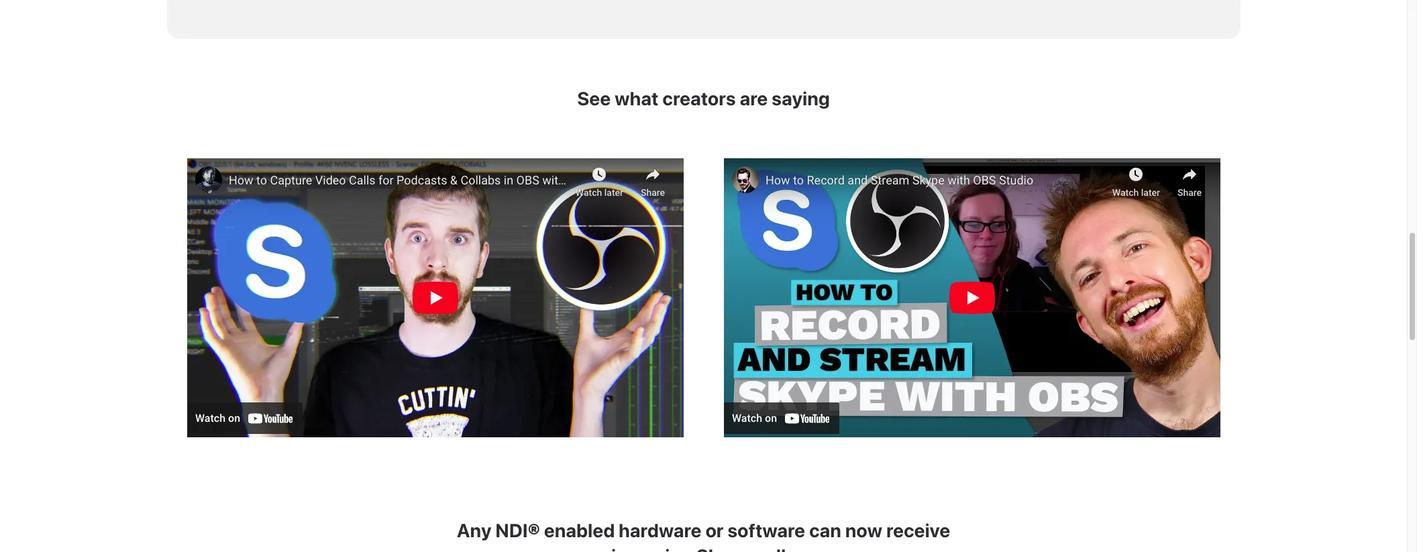 Task type: vqa. For each thing, say whether or not it's contained in the screenshot.
what at the left
yes



Task type: describe. For each thing, give the bounding box(es) containing it.
any
[[457, 519, 491, 542]]

see what creators are saying
[[577, 87, 830, 109]]

incoming
[[611, 545, 692, 552]]

software
[[728, 519, 805, 542]]

or
[[705, 519, 724, 542]]

see
[[577, 87, 611, 109]]

skype
[[696, 545, 751, 552]]

calls
[[755, 545, 796, 552]]

hardware
[[619, 519, 702, 542]]



Task type: locate. For each thing, give the bounding box(es) containing it.
can
[[809, 519, 841, 542]]

are
[[740, 87, 768, 109]]

now
[[845, 519, 882, 542]]

any ndi® enabled hardware or software can now receive incoming skype calls
[[457, 519, 950, 552]]

saying
[[772, 87, 830, 109]]

what
[[615, 87, 658, 109]]

ndi®
[[495, 519, 540, 542]]

enabled
[[544, 519, 615, 542]]

creators
[[662, 87, 736, 109]]

receive
[[886, 519, 950, 542]]



